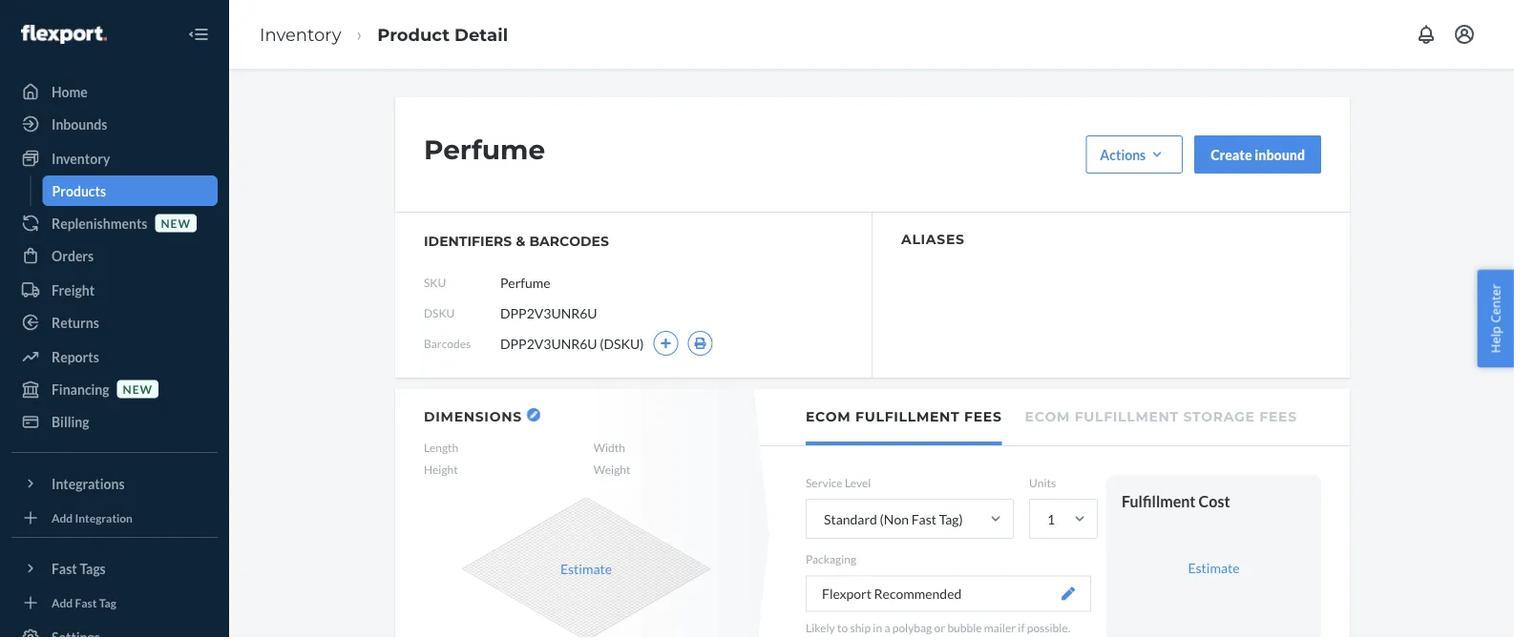 Task type: locate. For each thing, give the bounding box(es) containing it.
a
[[885, 621, 890, 635], [977, 637, 983, 638]]

fast left tags
[[52, 561, 77, 577]]

products
[[848, 637, 892, 638]]

tab list
[[760, 390, 1350, 447]]

close navigation image
[[187, 23, 210, 46]]

0 vertical spatial inventory link
[[260, 24, 341, 45]]

cost
[[1199, 492, 1230, 511]]

None text field
[[500, 264, 642, 301]]

dpp2v3unr6u up dpp2v3unr6u (dsku)
[[500, 305, 597, 321]]

add inside the add integration link
[[52, 511, 73, 525]]

1 vertical spatial new
[[123, 382, 153, 396]]

1 ecom from the left
[[806, 409, 851, 425]]

add inside the add fast tag link
[[52, 596, 73, 610]]

new down products link
[[161, 216, 191, 230]]

service
[[806, 476, 843, 490]]

recommended
[[874, 586, 962, 602]]

product detail link
[[377, 24, 508, 45]]

1 vertical spatial dpp2v3unr6u
[[500, 336, 597, 352]]

create inbound button
[[1195, 136, 1321, 174]]

ecom inside tab
[[1025, 409, 1070, 425]]

ecom inside tab
[[806, 409, 851, 425]]

freight link
[[11, 275, 218, 306]]

0 vertical spatial in
[[873, 621, 882, 635]]

fulfillment left cost at the bottom right of the page
[[1122, 492, 1196, 511]]

0 horizontal spatial inventory
[[52, 150, 110, 167]]

if
[[1018, 621, 1025, 635]]

inventory inside breadcrumbs navigation
[[260, 24, 341, 45]]

1 horizontal spatial ecom
[[1025, 409, 1070, 425]]

standard
[[824, 511, 877, 528]]

width
[[594, 441, 625, 455]]

0 horizontal spatial ecom
[[806, 409, 851, 425]]

2 vertical spatial fast
[[75, 596, 97, 610]]

1 horizontal spatial fees
[[1260, 409, 1297, 425]]

1 vertical spatial fast
[[52, 561, 77, 577]]

add integration
[[52, 511, 133, 525]]

inventory link inside breadcrumbs navigation
[[260, 24, 341, 45]]

1 horizontal spatial new
[[161, 216, 191, 230]]

1 horizontal spatial a
[[977, 637, 983, 638]]

possible.
[[1027, 621, 1071, 635]]

will
[[895, 637, 912, 638]]

product
[[377, 24, 450, 45]]

in up products at the bottom of page
[[873, 621, 882, 635]]

a up products at the bottom of page
[[885, 621, 890, 635]]

0 horizontal spatial inventory link
[[11, 143, 218, 174]]

add left integration
[[52, 511, 73, 525]]

0 horizontal spatial estimate
[[560, 561, 612, 577]]

help
[[1487, 327, 1504, 354]]

0 vertical spatial a
[[885, 621, 890, 635]]

center
[[1487, 284, 1504, 323]]

fast left "tag)" on the bottom of the page
[[912, 511, 937, 528]]

0 vertical spatial add
[[52, 511, 73, 525]]

add integration link
[[11, 507, 218, 530]]

ship up products at the bottom of page
[[850, 621, 871, 635]]

flexport recommended button
[[806, 576, 1091, 612]]

dimensions
[[424, 409, 522, 425]]

estimate
[[1188, 560, 1240, 576], [560, 561, 612, 577]]

1 horizontal spatial inventory
[[260, 24, 341, 45]]

weight
[[594, 463, 631, 477]]

heavier
[[806, 637, 846, 638]]

0 vertical spatial inventory
[[260, 24, 341, 45]]

2 fees from the left
[[1260, 409, 1297, 425]]

dpp2v3unr6u left (dsku)
[[500, 336, 597, 352]]

0 horizontal spatial fees
[[964, 409, 1002, 425]]

fees
[[964, 409, 1002, 425], [1260, 409, 1297, 425]]

1 horizontal spatial ship
[[943, 637, 964, 638]]

fulfillment left storage
[[1075, 409, 1179, 425]]

ecom fulfillment fees
[[806, 409, 1002, 425]]

add
[[52, 511, 73, 525], [52, 596, 73, 610]]

to
[[837, 621, 848, 635]]

1 add from the top
[[52, 511, 73, 525]]

fulfillment for storage
[[1075, 409, 1179, 425]]

print image
[[694, 338, 707, 349]]

units
[[1029, 476, 1056, 490]]

add down fast tags
[[52, 596, 73, 610]]

box.
[[985, 637, 1006, 638]]

2 dpp2v3unr6u from the top
[[500, 336, 597, 352]]

1 vertical spatial a
[[977, 637, 983, 638]]

0 vertical spatial dpp2v3unr6u
[[500, 305, 597, 321]]

2 ecom from the left
[[1025, 409, 1070, 425]]

service level
[[806, 476, 871, 490]]

0 horizontal spatial new
[[123, 382, 153, 396]]

flexport logo image
[[21, 25, 107, 44]]

actions
[[1100, 147, 1146, 163]]

fast
[[912, 511, 937, 528], [52, 561, 77, 577], [75, 596, 97, 610]]

new down the reports link
[[123, 382, 153, 396]]

estimate link
[[1188, 560, 1240, 576]]

1 vertical spatial in
[[966, 637, 975, 638]]

new
[[161, 216, 191, 230], [123, 382, 153, 396]]

ecom up service
[[806, 409, 851, 425]]

dsku
[[424, 306, 455, 320]]

in
[[873, 621, 882, 635], [966, 637, 975, 638]]

1 dpp2v3unr6u from the top
[[500, 305, 597, 321]]

1 fees from the left
[[964, 409, 1002, 425]]

add fast tag link
[[11, 592, 218, 615]]

0 horizontal spatial ship
[[850, 621, 871, 635]]

ecom
[[806, 409, 851, 425], [1025, 409, 1070, 425]]

estimate for the estimate link
[[1188, 560, 1240, 576]]

a left box.
[[977, 637, 983, 638]]

1 horizontal spatial inventory link
[[260, 24, 341, 45]]

home
[[52, 84, 88, 100]]

reports link
[[11, 342, 218, 372]]

1 vertical spatial add
[[52, 596, 73, 610]]

detail
[[455, 24, 508, 45]]

ecom fulfillment storage fees
[[1025, 409, 1297, 425]]

inbounds
[[52, 116, 107, 132]]

fulfillment
[[856, 409, 960, 425], [1075, 409, 1179, 425], [1122, 492, 1196, 511]]

1
[[1047, 511, 1055, 528]]

in down the bubble
[[966, 637, 975, 638]]

ship
[[850, 621, 871, 635], [943, 637, 964, 638]]

dpp2v3unr6u
[[500, 305, 597, 321], [500, 336, 597, 352]]

open account menu image
[[1453, 23, 1476, 46]]

1 horizontal spatial estimate
[[1188, 560, 1240, 576]]

fast left tag
[[75, 596, 97, 610]]

mailer
[[984, 621, 1016, 635]]

create
[[1211, 147, 1252, 163]]

0 vertical spatial fast
[[912, 511, 937, 528]]

tag
[[99, 596, 116, 610]]

flexport recommended
[[822, 586, 962, 602]]

ecom for ecom fulfillment storage fees
[[1025, 409, 1070, 425]]

fulfillment up level in the bottom right of the page
[[856, 409, 960, 425]]

inbound
[[1255, 147, 1305, 163]]

ship down the bubble
[[943, 637, 964, 638]]

fulfillment inside ecom fulfillment fees tab
[[856, 409, 960, 425]]

length
[[424, 441, 458, 455]]

2 add from the top
[[52, 596, 73, 610]]

likely
[[914, 637, 941, 638]]

ecom up units
[[1025, 409, 1070, 425]]

0 vertical spatial new
[[161, 216, 191, 230]]

inventory
[[260, 24, 341, 45], [52, 150, 110, 167]]

integrations
[[52, 476, 125, 492]]

inventory link
[[260, 24, 341, 45], [11, 143, 218, 174]]

fulfillment inside ecom fulfillment storage fees tab
[[1075, 409, 1179, 425]]



Task type: vqa. For each thing, say whether or not it's contained in the screenshot.
'Replenishments'
yes



Task type: describe. For each thing, give the bounding box(es) containing it.
level
[[845, 476, 871, 490]]

fees inside tab
[[964, 409, 1002, 425]]

1 vertical spatial ship
[[943, 637, 964, 638]]

ecom fulfillment storage fees tab
[[1025, 390, 1297, 442]]

identifiers & barcodes
[[424, 233, 609, 250]]

add fast tag
[[52, 596, 116, 610]]

home link
[[11, 76, 218, 107]]

packaging
[[806, 553, 857, 567]]

1 horizontal spatial in
[[966, 637, 975, 638]]

plus image
[[660, 338, 672, 349]]

sku
[[424, 275, 446, 289]]

dpp2v3unr6u for dpp2v3unr6u
[[500, 305, 597, 321]]

new for financing
[[123, 382, 153, 396]]

aliases
[[901, 231, 965, 247]]

tab list containing ecom fulfillment fees
[[760, 390, 1350, 447]]

new for replenishments
[[161, 216, 191, 230]]

fast inside dropdown button
[[52, 561, 77, 577]]

breadcrumbs navigation
[[244, 7, 523, 62]]

&
[[516, 233, 526, 250]]

barcodes
[[529, 233, 609, 250]]

replenishments
[[52, 215, 147, 232]]

open notifications image
[[1415, 23, 1438, 46]]

barcodes
[[424, 336, 471, 350]]

identifiers
[[424, 233, 512, 250]]

perfume
[[424, 134, 545, 166]]

1 vertical spatial inventory
[[52, 150, 110, 167]]

add for add integration
[[52, 511, 73, 525]]

likely to ship in a polybag or bubble mailer if possible. heavier products will likely ship in a box.
[[806, 621, 1071, 638]]

actions button
[[1086, 136, 1183, 174]]

pen image
[[1062, 587, 1075, 601]]

flexport
[[822, 586, 872, 602]]

orders link
[[11, 241, 218, 271]]

fast tags
[[52, 561, 106, 577]]

fees inside tab
[[1260, 409, 1297, 425]]

freight
[[52, 282, 95, 298]]

inbounds link
[[11, 109, 218, 139]]

pencil alt image
[[530, 412, 537, 419]]

financing
[[52, 381, 109, 398]]

(non
[[880, 511, 909, 528]]

dpp2v3unr6u (dsku)
[[500, 336, 644, 352]]

polybag
[[893, 621, 932, 635]]

tags
[[80, 561, 106, 577]]

integration
[[75, 511, 133, 525]]

create inbound
[[1211, 147, 1305, 163]]

fast tags button
[[11, 554, 218, 584]]

fulfillment cost
[[1122, 492, 1230, 511]]

add for add fast tag
[[52, 596, 73, 610]]

fulfillment for fees
[[856, 409, 960, 425]]

help center
[[1487, 284, 1504, 354]]

(dsku)
[[600, 336, 644, 352]]

billing link
[[11, 407, 218, 437]]

tag)
[[939, 511, 963, 528]]

billing
[[52, 414, 89, 430]]

ecom fulfillment fees tab
[[806, 390, 1002, 446]]

0 horizontal spatial in
[[873, 621, 882, 635]]

estimate for estimate button
[[560, 561, 612, 577]]

0 vertical spatial ship
[[850, 621, 871, 635]]

returns
[[52, 315, 99, 331]]

returns link
[[11, 307, 218, 338]]

estimate button
[[560, 560, 612, 579]]

integrations button
[[11, 469, 218, 499]]

dpp2v3unr6u for dpp2v3unr6u (dsku)
[[500, 336, 597, 352]]

products link
[[42, 176, 218, 206]]

or
[[934, 621, 945, 635]]

ecom for ecom fulfillment fees
[[806, 409, 851, 425]]

storage
[[1184, 409, 1255, 425]]

product detail
[[377, 24, 508, 45]]

bubble
[[948, 621, 982, 635]]

help center button
[[1477, 270, 1514, 368]]

orders
[[52, 248, 94, 264]]

0 horizontal spatial a
[[885, 621, 890, 635]]

likely
[[806, 621, 835, 635]]

1 vertical spatial inventory link
[[11, 143, 218, 174]]

standard (non fast tag)
[[824, 511, 963, 528]]

height
[[424, 463, 458, 477]]

reports
[[52, 349, 99, 365]]

products
[[52, 183, 106, 199]]



